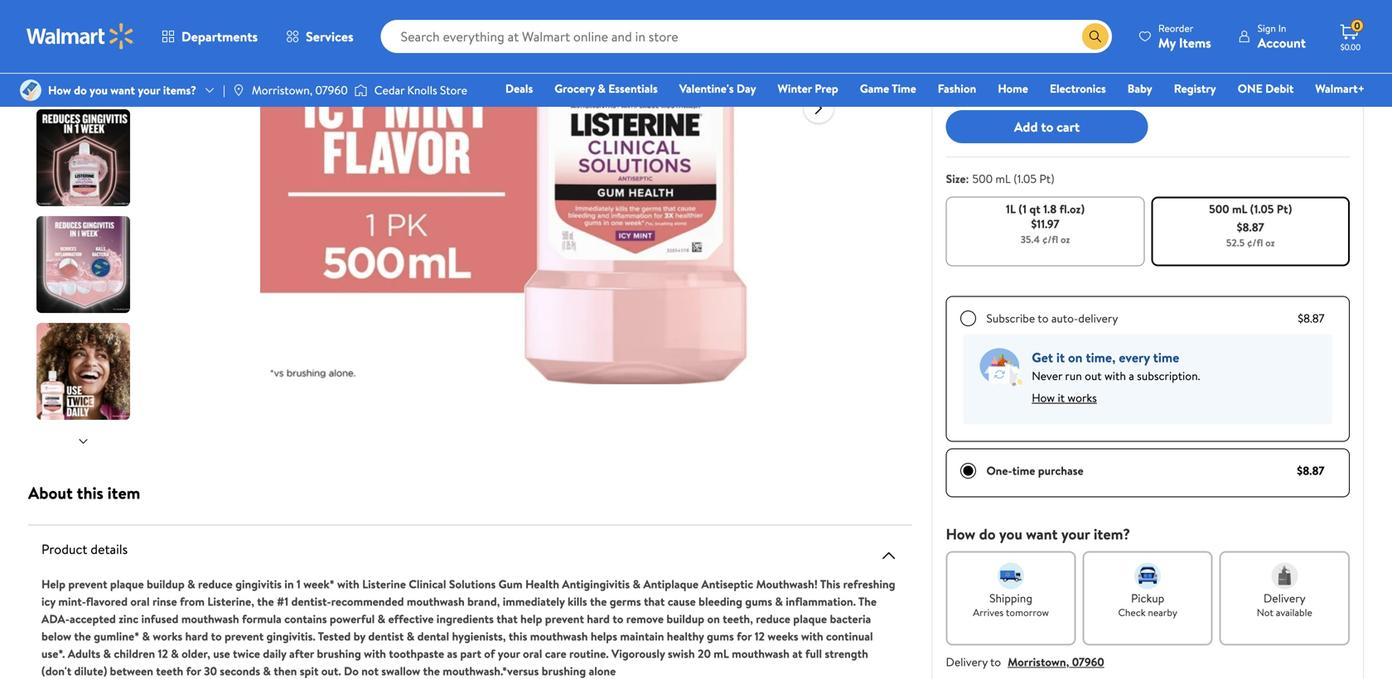 Task type: vqa. For each thing, say whether or not it's contained in the screenshot.
the topmost Holiday
no



Task type: locate. For each thing, give the bounding box(es) containing it.
mouthwash up care
[[530, 629, 588, 645]]

1 horizontal spatial time
[[1154, 349, 1180, 367]]

delivery not available
[[1257, 591, 1313, 620]]

0 horizontal spatial you
[[90, 82, 108, 98]]

0 horizontal spatial how
[[48, 82, 71, 98]]

cedar
[[374, 82, 405, 98]]

works down run
[[1068, 390, 1097, 406]]

0 vertical spatial 52.5
[[1008, 54, 1032, 73]]

0 vertical spatial morristown,
[[252, 82, 313, 98]]

1 horizontal spatial  image
[[232, 84, 245, 97]]

alone
[[589, 663, 616, 680]]

1 horizontal spatial plaque
[[793, 611, 827, 627]]

game time
[[860, 80, 916, 97]]

1 horizontal spatial 500
[[1209, 201, 1230, 217]]

1 horizontal spatial works
[[1068, 390, 1097, 406]]

1 vertical spatial how
[[1032, 390, 1055, 406]]

it
[[1057, 349, 1065, 367], [1058, 390, 1065, 406]]

0 vertical spatial hard
[[587, 611, 610, 627]]

week*
[[304, 576, 335, 593]]

with up not
[[364, 646, 386, 662]]

at
[[793, 646, 803, 662]]

for
[[737, 629, 752, 645], [186, 663, 201, 680]]

delivery
[[1264, 591, 1306, 607], [946, 654, 988, 670]]

powerful
[[330, 611, 375, 627]]

add to cart button
[[946, 110, 1148, 143]]

dentist-
[[291, 594, 331, 610]]

fashion
[[938, 80, 976, 97]]

0 horizontal spatial prevent
[[68, 576, 107, 593]]

reduce up weeks
[[756, 611, 791, 627]]

0 horizontal spatial delivery
[[946, 654, 988, 670]]

0 horizontal spatial do
[[74, 82, 87, 98]]

intent image for pickup image
[[1135, 563, 1161, 590]]

you down walmart image
[[90, 82, 108, 98]]

one debit
[[1238, 80, 1294, 97]]

1 horizontal spatial want
[[1026, 524, 1058, 545]]

0 vertical spatial on
[[1068, 349, 1083, 367]]

time up 'subscription.'
[[1154, 349, 1180, 367]]

1 horizontal spatial buildup
[[667, 611, 705, 627]]

0 horizontal spatial ml
[[714, 646, 729, 662]]

oral left care
[[523, 646, 542, 662]]

listerine
[[362, 576, 406, 593]]

with up full
[[801, 629, 823, 645]]

0 horizontal spatial  image
[[20, 80, 41, 101]]

0 vertical spatial gums
[[745, 594, 772, 610]]

1 vertical spatial want
[[1026, 524, 1058, 545]]

1 horizontal spatial hard
[[587, 611, 610, 627]]

plaque down inflammation.
[[793, 611, 827, 627]]

0 horizontal spatial your
[[138, 82, 160, 98]]

listerine clinical solutions gum health antiseptic mouthwash, 500 ml - image 2 of 8 image
[[36, 2, 133, 99]]

1 horizontal spatial ml
[[996, 171, 1011, 187]]

1 vertical spatial ml
[[1232, 201, 1248, 217]]

1 vertical spatial that
[[497, 611, 518, 627]]

contains
[[284, 611, 327, 627]]

for down the teeth,
[[737, 629, 752, 645]]

your left items?
[[138, 82, 160, 98]]

1 vertical spatial 500
[[1209, 201, 1230, 217]]

prevent up mint-
[[68, 576, 107, 593]]

add to cart
[[1014, 118, 1080, 136]]

1 horizontal spatial (1.05
[[1250, 201, 1274, 217]]

essentials
[[609, 80, 658, 97]]

1 vertical spatial delivery
[[946, 654, 988, 670]]

2 vertical spatial prevent
[[225, 629, 264, 645]]

rinse
[[152, 594, 177, 610]]

1 vertical spatial pt)
[[1277, 201, 1292, 217]]

product details
[[41, 540, 128, 559]]

1 vertical spatial on
[[707, 611, 720, 627]]

0 vertical spatial prevent
[[68, 576, 107, 593]]

price when purchased online
[[946, 80, 1069, 94]]

35.4
[[1021, 232, 1040, 247]]

ml inside 500 ml (1.05 pt) $8.87 52.5 ¢/fl oz
[[1232, 201, 1248, 217]]

ml inside help prevent plaque buildup & reduce gingivitis in 1 week* with listerine clinical solutions gum health antigingivitis & antiplaque antiseptic mouthwash! this refreshing icy mint-flavored oral rinse from listerine, the #1 dentist-recommended mouthwash brand, immediately kills the germs that cause bleeding gums & inflammation. the ada-accepted zinc infused mouthwash formula contains powerful & effective ingredients that help prevent hard to remove buildup on teeth, reduce plaque bacteria below the gumline* & works hard to prevent gingivitis. tested by dentist & dental hygienists, this mouthwash helps maintain healthy gums for 12 weeks with continual use*. adults & children 12 & older, use twice daily after brushing with toothpaste as part of your oral care routine. vigorously swish 20 ml mouthwash at full strength (don't dilute) between teeth for 30 seconds & then spit out. do not swallow the mouthwash.*versus brushing alone
[[714, 646, 729, 662]]

product details image
[[879, 546, 899, 566]]

listerine,
[[207, 594, 254, 610]]

delivery inside delivery not available
[[1264, 591, 1306, 607]]

0 horizontal spatial gums
[[707, 629, 734, 645]]

1 vertical spatial works
[[153, 629, 182, 645]]

1 vertical spatial morristown,
[[1008, 654, 1070, 670]]

gumline*
[[94, 629, 139, 645]]

shipping
[[990, 591, 1033, 607]]

0 vertical spatial time
[[1154, 349, 1180, 367]]

0 horizontal spatial time
[[1013, 463, 1036, 479]]

with up recommended
[[337, 576, 359, 593]]

with left a
[[1105, 368, 1126, 384]]

0 horizontal spatial 12
[[158, 646, 168, 662]]

0 vertical spatial 07960
[[315, 82, 348, 98]]

1 horizontal spatial oral
[[523, 646, 542, 662]]

want left items?
[[110, 82, 135, 98]]

hard up helps
[[587, 611, 610, 627]]

ingredients
[[437, 611, 494, 627]]

oral up zinc
[[130, 594, 150, 610]]

1 vertical spatial this
[[509, 629, 527, 645]]

(1.05
[[1014, 171, 1037, 187], [1250, 201, 1274, 217]]

 image left cedar in the top of the page
[[354, 82, 368, 99]]

2 vertical spatial ml
[[714, 646, 729, 662]]

1 vertical spatial hard
[[185, 629, 208, 645]]

0 horizontal spatial hard
[[185, 629, 208, 645]]

1 horizontal spatial prevent
[[225, 629, 264, 645]]

0 horizontal spatial plaque
[[110, 576, 144, 593]]

0 vertical spatial your
[[138, 82, 160, 98]]

morristown, right |
[[252, 82, 313, 98]]

your for items?
[[138, 82, 160, 98]]

services
[[306, 27, 354, 46]]

gums up 20
[[707, 629, 734, 645]]

do down walmart image
[[74, 82, 87, 98]]

0 vertical spatial for
[[737, 629, 752, 645]]

gums
[[745, 594, 772, 610], [707, 629, 734, 645]]

1 horizontal spatial do
[[979, 524, 996, 545]]

formula
[[242, 611, 282, 627]]

this
[[820, 576, 841, 593]]

1 horizontal spatial this
[[509, 629, 527, 645]]

& right grocery
[[598, 80, 606, 97]]

mouthwash down from
[[181, 611, 239, 627]]

0 vertical spatial do
[[74, 82, 87, 98]]

None radio
[[960, 310, 977, 327], [960, 463, 977, 479], [960, 310, 977, 327], [960, 463, 977, 479]]

on up run
[[1068, 349, 1083, 367]]

0 horizontal spatial for
[[186, 663, 201, 680]]

on down bleeding
[[707, 611, 720, 627]]

one
[[1238, 80, 1263, 97]]

how do you want your item?
[[946, 524, 1131, 545]]

older,
[[182, 646, 210, 662]]

hard
[[587, 611, 610, 627], [185, 629, 208, 645]]

0 horizontal spatial works
[[153, 629, 182, 645]]

2 vertical spatial your
[[498, 646, 520, 662]]

delivery down arrives
[[946, 654, 988, 670]]

kills
[[568, 594, 587, 610]]

& down effective
[[407, 629, 415, 645]]

1 vertical spatial you
[[1000, 524, 1023, 545]]

time left purchase
[[1013, 463, 1036, 479]]

for left 30
[[186, 663, 201, 680]]

baby link
[[1120, 80, 1160, 97]]

& up germs
[[633, 576, 641, 593]]

12 up teeth
[[158, 646, 168, 662]]

hard up older,
[[185, 629, 208, 645]]

1 vertical spatial brushing
[[542, 663, 586, 680]]

size
[[946, 171, 966, 187]]

mouthwash down clinical
[[407, 594, 465, 610]]

do for how do you want your items?
[[74, 82, 87, 98]]

antigingivitis
[[562, 576, 630, 593]]

the down antigingivitis
[[590, 594, 607, 610]]

2 horizontal spatial  image
[[354, 82, 368, 99]]

brushing down care
[[542, 663, 586, 680]]

that left help
[[497, 611, 518, 627]]

icy
[[41, 594, 56, 610]]

twice
[[233, 646, 260, 662]]

1 horizontal spatial 12
[[755, 629, 765, 645]]

on inside get it on time, every time never run out with a subscription. how it works
[[1068, 349, 1083, 367]]

$8.87
[[946, 44, 1001, 76], [1237, 219, 1265, 235], [1298, 310, 1325, 327], [1297, 463, 1325, 479]]

plaque
[[110, 576, 144, 593], [793, 611, 827, 627]]

0 vertical spatial oral
[[130, 594, 150, 610]]

that up remove
[[644, 594, 665, 610]]

07960
[[315, 82, 348, 98], [1072, 654, 1105, 670]]

to left auto-
[[1038, 310, 1049, 327]]

gingivitis
[[235, 576, 282, 593]]

1 vertical spatial do
[[979, 524, 996, 545]]

delivery down intent image for delivery
[[1264, 591, 1306, 607]]

(4.7) 272 reviews
[[999, 15, 1072, 29]]

buildup up "rinse"
[[147, 576, 185, 593]]

your for item?
[[1062, 524, 1090, 545]]

oz inside 1l (1 qt 1.8 fl.oz) $11.97 35.4 ¢/fl oz
[[1061, 232, 1070, 247]]

details
[[91, 540, 128, 559]]

pt) inside 500 ml (1.05 pt) $8.87 52.5 ¢/fl oz
[[1277, 201, 1292, 217]]

0 horizontal spatial buildup
[[147, 576, 185, 593]]

0 horizontal spatial this
[[77, 482, 103, 505]]

search icon image
[[1089, 30, 1102, 43]]

prevent up "twice" at the bottom of page
[[225, 629, 264, 645]]

to up use
[[211, 629, 222, 645]]

 image right |
[[232, 84, 245, 97]]

1 vertical spatial (1.05
[[1250, 201, 1274, 217]]

you up intent image for shipping
[[1000, 524, 1023, 545]]

0 vertical spatial brushing
[[317, 646, 361, 662]]

to inside 'button'
[[1041, 118, 1054, 136]]

oz inside 500 ml (1.05 pt) $8.87 52.5 ¢/fl oz
[[1266, 236, 1275, 250]]

buildup up healthy
[[667, 611, 705, 627]]

to down arrives
[[991, 654, 1001, 670]]

reduce
[[198, 576, 233, 593], [756, 611, 791, 627]]

pickup check nearby
[[1119, 591, 1178, 620]]

0 vertical spatial (1.05
[[1014, 171, 1037, 187]]

(1
[[1019, 201, 1027, 217]]

to left cart
[[1041, 118, 1054, 136]]

0 horizontal spatial pt)
[[1040, 171, 1055, 187]]

deals link
[[498, 80, 541, 97]]

works inside help prevent plaque buildup & reduce gingivitis in 1 week* with listerine clinical solutions gum health antigingivitis & antiplaque antiseptic mouthwash! this refreshing icy mint-flavored oral rinse from listerine, the #1 dentist-recommended mouthwash brand, immediately kills the germs that cause bleeding gums & inflammation. the ada-accepted zinc infused mouthwash formula contains powerful & effective ingredients that help prevent hard to remove buildup on teeth, reduce plaque bacteria below the gumline* & works hard to prevent gingivitis. tested by dentist & dental hygienists, this mouthwash helps maintain healthy gums for 12 weeks with continual use*. adults & children 12 & older, use twice daily after brushing with toothpaste as part of your oral care routine. vigorously swish 20 ml mouthwash at full strength (don't dilute) between teeth for 30 seconds & then spit out. do not swallow the mouthwash.*versus brushing alone
[[153, 629, 182, 645]]

2 horizontal spatial how
[[1032, 390, 1055, 406]]

delivery for to
[[946, 654, 988, 670]]

store
[[440, 82, 467, 98]]

your right of
[[498, 646, 520, 662]]

brushing down tested
[[317, 646, 361, 662]]

subscribe
[[987, 310, 1035, 327]]

home link
[[991, 80, 1036, 97]]

walmart+
[[1316, 80, 1365, 97]]

registry
[[1174, 80, 1216, 97]]

prevent down the "kills"
[[545, 611, 584, 627]]

1 horizontal spatial you
[[1000, 524, 1023, 545]]

Search search field
[[381, 20, 1112, 53]]

after
[[289, 646, 314, 662]]

plaque up "flavored"
[[110, 576, 144, 593]]

qt
[[1030, 201, 1041, 217]]

reduce up listerine,
[[198, 576, 233, 593]]

this left item
[[77, 482, 103, 505]]

how for how do you want your items?
[[48, 82, 71, 98]]

1 horizontal spatial morristown,
[[1008, 654, 1070, 670]]

0 horizontal spatial (1.05
[[1014, 171, 1037, 187]]

immediately
[[503, 594, 565, 610]]

walmart image
[[27, 23, 134, 50]]

mouthwash
[[407, 594, 465, 610], [181, 611, 239, 627], [530, 629, 588, 645], [732, 646, 790, 662]]

0 vertical spatial 12
[[755, 629, 765, 645]]

dental
[[417, 629, 449, 645]]

with inside get it on time, every time never run out with a subscription. how it works
[[1105, 368, 1126, 384]]

health
[[525, 576, 559, 593]]

size list
[[943, 194, 1353, 270]]

12 left weeks
[[755, 629, 765, 645]]

want down one-time purchase
[[1026, 524, 1058, 545]]

the left #1
[[257, 594, 274, 610]]

2 vertical spatial how
[[946, 524, 976, 545]]

valentine's day link
[[672, 80, 764, 97]]

healthy
[[667, 629, 704, 645]]

prevent
[[68, 576, 107, 593], [545, 611, 584, 627], [225, 629, 264, 645]]

reviews
[[1040, 15, 1072, 29]]

do down one-
[[979, 524, 996, 545]]

next media item image
[[809, 98, 829, 118]]

seconds
[[220, 663, 260, 680]]

not
[[1257, 606, 1274, 620]]

1 horizontal spatial that
[[644, 594, 665, 610]]

1 horizontal spatial on
[[1068, 349, 1083, 367]]

1 horizontal spatial 07960
[[1072, 654, 1105, 670]]

to for delivery
[[991, 654, 1001, 670]]

with
[[1105, 368, 1126, 384], [337, 576, 359, 593], [801, 629, 823, 645], [364, 646, 386, 662]]

1 horizontal spatial 52.5
[[1226, 236, 1245, 250]]

time
[[892, 80, 916, 97]]

1 vertical spatial prevent
[[545, 611, 584, 627]]

buildup
[[147, 576, 185, 593], [667, 611, 705, 627]]

to down germs
[[613, 611, 624, 627]]

you for how do you want your item?
[[1000, 524, 1023, 545]]

fashion link
[[931, 80, 984, 97]]

0 vertical spatial buildup
[[147, 576, 185, 593]]

swish
[[668, 646, 695, 662]]

gums up the teeth,
[[745, 594, 772, 610]]

2 horizontal spatial prevent
[[545, 611, 584, 627]]

works down infused on the left
[[153, 629, 182, 645]]

 image
[[20, 80, 41, 101], [354, 82, 368, 99], [232, 84, 245, 97]]

delivery for not
[[1264, 591, 1306, 607]]

 image down walmart image
[[20, 80, 41, 101]]

1 horizontal spatial your
[[498, 646, 520, 662]]

it down never
[[1058, 390, 1065, 406]]

0 vertical spatial delivery
[[1264, 591, 1306, 607]]

(4.7)
[[999, 15, 1019, 29]]

swallow
[[381, 663, 420, 680]]

legal information image
[[1072, 80, 1085, 94]]

your left item?
[[1062, 524, 1090, 545]]

intent image for delivery image
[[1272, 563, 1298, 590]]

1 vertical spatial 12
[[158, 646, 168, 662]]

0 horizontal spatial that
[[497, 611, 518, 627]]

check
[[1119, 606, 1146, 620]]

this
[[77, 482, 103, 505], [509, 629, 527, 645]]

get it on time, every time never run out with a subscription. how it works
[[1032, 349, 1201, 406]]

it right get
[[1057, 349, 1065, 367]]

mint-
[[58, 594, 86, 610]]

0 vertical spatial works
[[1068, 390, 1097, 406]]

to for add
[[1041, 118, 1054, 136]]

this down help
[[509, 629, 527, 645]]

0 horizontal spatial reduce
[[198, 576, 233, 593]]

morristown, down tomorrow
[[1008, 654, 1070, 670]]

pickup
[[1131, 591, 1165, 607]]

1 vertical spatial plaque
[[793, 611, 827, 627]]



Task type: describe. For each thing, give the bounding box(es) containing it.
30
[[204, 663, 217, 680]]

one-time purchase
[[987, 463, 1084, 479]]

time inside get it on time, every time never run out with a subscription. how it works
[[1154, 349, 1180, 367]]

listerine clinical solutions gum health antiseptic mouthwash, 500 ml - image 4 of 8 image
[[36, 216, 133, 313]]

0 horizontal spatial 07960
[[315, 82, 348, 98]]

 image for morristown,
[[232, 84, 245, 97]]

on inside help prevent plaque buildup & reduce gingivitis in 1 week* with listerine clinical solutions gum health antigingivitis & antiplaque antiseptic mouthwash! this refreshing icy mint-flavored oral rinse from listerine, the #1 dentist-recommended mouthwash brand, immediately kills the germs that cause bleeding gums & inflammation. the ada-accepted zinc infused mouthwash formula contains powerful & effective ingredients that help prevent hard to remove buildup on teeth, reduce plaque bacteria below the gumline* & works hard to prevent gingivitis. tested by dentist & dental hygienists, this mouthwash helps maintain healthy gums for 12 weeks with continual use*. adults & children 12 & older, use twice daily after brushing with toothpaste as part of your oral care routine. vigorously swish 20 ml mouthwash at full strength (don't dilute) between teeth for 30 seconds & then spit out. do not swallow the mouthwash.*versus brushing alone
[[707, 611, 720, 627]]

listerine clinical solutions gum health antiseptic mouthwash, 500 ml - image 3 of 8 image
[[36, 109, 133, 206]]

vigorously
[[612, 646, 665, 662]]

below
[[41, 629, 71, 645]]

listerine clinical solutions gum health antiseptic mouthwash, 500 ml image
[[260, 0, 791, 385]]

your inside help prevent plaque buildup & reduce gingivitis in 1 week* with listerine clinical solutions gum health antigingivitis & antiplaque antiseptic mouthwash! this refreshing icy mint-flavored oral rinse from listerine, the #1 dentist-recommended mouthwash brand, immediately kills the germs that cause bleeding gums & inflammation. the ada-accepted zinc infused mouthwash formula contains powerful & effective ingredients that help prevent hard to remove buildup on teeth, reduce plaque bacteria below the gumline* & works hard to prevent gingivitis. tested by dentist & dental hygienists, this mouthwash helps maintain healthy gums for 12 weeks with continual use*. adults & children 12 & older, use twice daily after brushing with toothpaste as part of your oral care routine. vigorously swish 20 ml mouthwash at full strength (don't dilute) between teeth for 30 seconds & then spit out. do not swallow the mouthwash.*versus brushing alone
[[498, 646, 520, 662]]

grocery
[[555, 80, 595, 97]]

& up from
[[187, 576, 195, 593]]

& up dentist
[[378, 611, 385, 627]]

every
[[1119, 349, 1150, 367]]

0 vertical spatial it
[[1057, 349, 1065, 367]]

1 vertical spatial 07960
[[1072, 654, 1105, 670]]

next image image
[[77, 435, 90, 448]]

1 vertical spatial oral
[[523, 646, 542, 662]]

morristown, 07960
[[252, 82, 348, 98]]

this inside help prevent plaque buildup & reduce gingivitis in 1 week* with listerine clinical solutions gum health antigingivitis & antiplaque antiseptic mouthwash! this refreshing icy mint-flavored oral rinse from listerine, the #1 dentist-recommended mouthwash brand, immediately kills the germs that cause bleeding gums & inflammation. the ada-accepted zinc infused mouthwash formula contains powerful & effective ingredients that help prevent hard to remove buildup on teeth, reduce plaque bacteria below the gumline* & works hard to prevent gingivitis. tested by dentist & dental hygienists, this mouthwash helps maintain healthy gums for 12 weeks with continual use*. adults & children 12 & older, use twice daily after brushing with toothpaste as part of your oral care routine. vigorously swish 20 ml mouthwash at full strength (don't dilute) between teeth for 30 seconds & then spit out. do not swallow the mouthwash.*versus brushing alone
[[509, 629, 527, 645]]

0 horizontal spatial brushing
[[317, 646, 361, 662]]

debit
[[1266, 80, 1294, 97]]

antiplaque
[[643, 576, 699, 593]]

272
[[1022, 15, 1038, 29]]

0
[[1355, 19, 1361, 33]]

0 vertical spatial plaque
[[110, 576, 144, 593]]

item?
[[1094, 524, 1131, 545]]

bacteria
[[830, 611, 871, 627]]

want for item?
[[1026, 524, 1058, 545]]

mouthwash down weeks
[[732, 646, 790, 662]]

account
[[1258, 34, 1306, 52]]

online
[[1042, 80, 1069, 94]]

you for how do you want your items?
[[90, 82, 108, 98]]

out.
[[321, 663, 341, 680]]

inflammation.
[[786, 594, 856, 610]]

& up "children"
[[142, 629, 150, 645]]

want for items?
[[110, 82, 135, 98]]

1 vertical spatial it
[[1058, 390, 1065, 406]]

departments button
[[148, 17, 272, 56]]

20
[[698, 646, 711, 662]]

1 vertical spatial time
[[1013, 463, 1036, 479]]

0 horizontal spatial morristown,
[[252, 82, 313, 98]]

1 horizontal spatial reduce
[[756, 611, 791, 627]]

Walmart Site-Wide search field
[[381, 20, 1112, 53]]

continual
[[826, 629, 873, 645]]

game
[[860, 80, 889, 97]]

¢/fl inside 500 ml (1.05 pt) $8.87 52.5 ¢/fl oz
[[1247, 236, 1263, 250]]

infused
[[141, 611, 179, 627]]

hygienists,
[[452, 629, 506, 645]]

the up adults
[[74, 629, 91, 645]]

use*.
[[41, 646, 65, 662]]

|
[[223, 82, 225, 98]]

how it works button
[[1032, 385, 1097, 411]]

tested
[[318, 629, 351, 645]]

time,
[[1086, 349, 1116, 367]]

children
[[114, 646, 155, 662]]

1 vertical spatial gums
[[707, 629, 734, 645]]

effective
[[388, 611, 434, 627]]

gum
[[499, 576, 523, 593]]

52.5 inside $8.87 52.5 ¢/fl oz
[[1008, 54, 1032, 73]]

teeth,
[[723, 611, 753, 627]]

full
[[805, 646, 822, 662]]

gingivitis.
[[266, 629, 316, 645]]

52.5 inside 500 ml (1.05 pt) $8.87 52.5 ¢/fl oz
[[1226, 236, 1245, 250]]

refreshing
[[843, 576, 896, 593]]

add
[[1014, 118, 1038, 136]]

¢/fl inside 1l (1 qt 1.8 fl.oz) $11.97 35.4 ¢/fl oz
[[1042, 232, 1058, 247]]

the down toothpaste
[[423, 663, 440, 680]]

fl.oz)
[[1060, 201, 1085, 217]]

from
[[180, 594, 205, 610]]

& down 'gumline*'
[[103, 646, 111, 662]]

to for subscribe
[[1038, 310, 1049, 327]]

(don't
[[41, 663, 71, 680]]

oz inside $8.87 52.5 ¢/fl oz
[[1059, 54, 1071, 73]]

how for how do you want your item?
[[946, 524, 976, 545]]

0 horizontal spatial oral
[[130, 594, 150, 610]]

how do you want your items?
[[48, 82, 196, 98]]

winter
[[778, 80, 812, 97]]

accepted
[[70, 611, 116, 627]]

baby
[[1128, 80, 1153, 97]]

0 vertical spatial this
[[77, 482, 103, 505]]

500 inside 500 ml (1.05 pt) $8.87 52.5 ¢/fl oz
[[1209, 201, 1230, 217]]

cart
[[1057, 118, 1080, 136]]

grocery & essentials
[[555, 80, 658, 97]]

:
[[966, 171, 969, 187]]

about this item
[[28, 482, 140, 505]]

subscribe to auto-delivery
[[987, 310, 1118, 327]]

(1.05 inside 500 ml (1.05 pt) $8.87 52.5 ¢/fl oz
[[1250, 201, 1274, 217]]

do for how do you want your item?
[[979, 524, 996, 545]]

¢/fl inside $8.87 52.5 ¢/fl oz
[[1035, 54, 1055, 73]]

1 horizontal spatial gums
[[745, 594, 772, 610]]

0 vertical spatial reduce
[[198, 576, 233, 593]]

items?
[[163, 82, 196, 98]]

zinc
[[119, 611, 138, 627]]

one-
[[987, 463, 1013, 479]]

$11.97
[[1031, 216, 1060, 232]]

sign in account
[[1258, 21, 1306, 52]]

0 vertical spatial pt)
[[1040, 171, 1055, 187]]

helps
[[591, 629, 617, 645]]

$8.87 inside 500 ml (1.05 pt) $8.87 52.5 ¢/fl oz
[[1237, 219, 1265, 235]]

1 vertical spatial for
[[186, 663, 201, 680]]

care
[[545, 646, 567, 662]]

knolls
[[407, 82, 437, 98]]

of
[[484, 646, 495, 662]]

product
[[41, 540, 87, 559]]

when
[[971, 80, 994, 94]]

brand,
[[467, 594, 500, 610]]

1 horizontal spatial for
[[737, 629, 752, 645]]

flavored
[[86, 594, 128, 610]]

game time link
[[853, 80, 924, 97]]

$0.00
[[1341, 41, 1361, 53]]

cedar knolls store
[[374, 82, 467, 98]]

recommended
[[331, 594, 404, 610]]

in
[[1279, 21, 1287, 35]]

1 horizontal spatial brushing
[[542, 663, 586, 680]]

mouthwash!
[[756, 576, 818, 593]]

services button
[[272, 17, 368, 56]]

as
[[447, 646, 458, 662]]

works inside get it on time, every time never run out with a subscription. how it works
[[1068, 390, 1097, 406]]

0 horizontal spatial 500
[[973, 171, 993, 187]]

& down mouthwash! at the right bottom
[[775, 594, 783, 610]]

grocery & essentials link
[[547, 80, 665, 97]]

bleeding
[[699, 594, 743, 610]]

listerine clinical solutions gum health antiseptic mouthwash, 500 ml - image 5 of 8 image
[[36, 323, 133, 420]]

 image for cedar
[[354, 82, 368, 99]]

intent image for shipping image
[[998, 563, 1025, 590]]

how inside get it on time, every time never run out with a subscription. how it works
[[1032, 390, 1055, 406]]

0 vertical spatial that
[[644, 594, 665, 610]]

never
[[1032, 368, 1063, 384]]

& up teeth
[[171, 646, 179, 662]]

 image for how
[[20, 80, 41, 101]]

strength
[[825, 646, 868, 662]]

0 vertical spatial ml
[[996, 171, 1011, 187]]

& left then
[[263, 663, 271, 680]]

1 vertical spatial buildup
[[667, 611, 705, 627]]

available
[[1276, 606, 1313, 620]]



